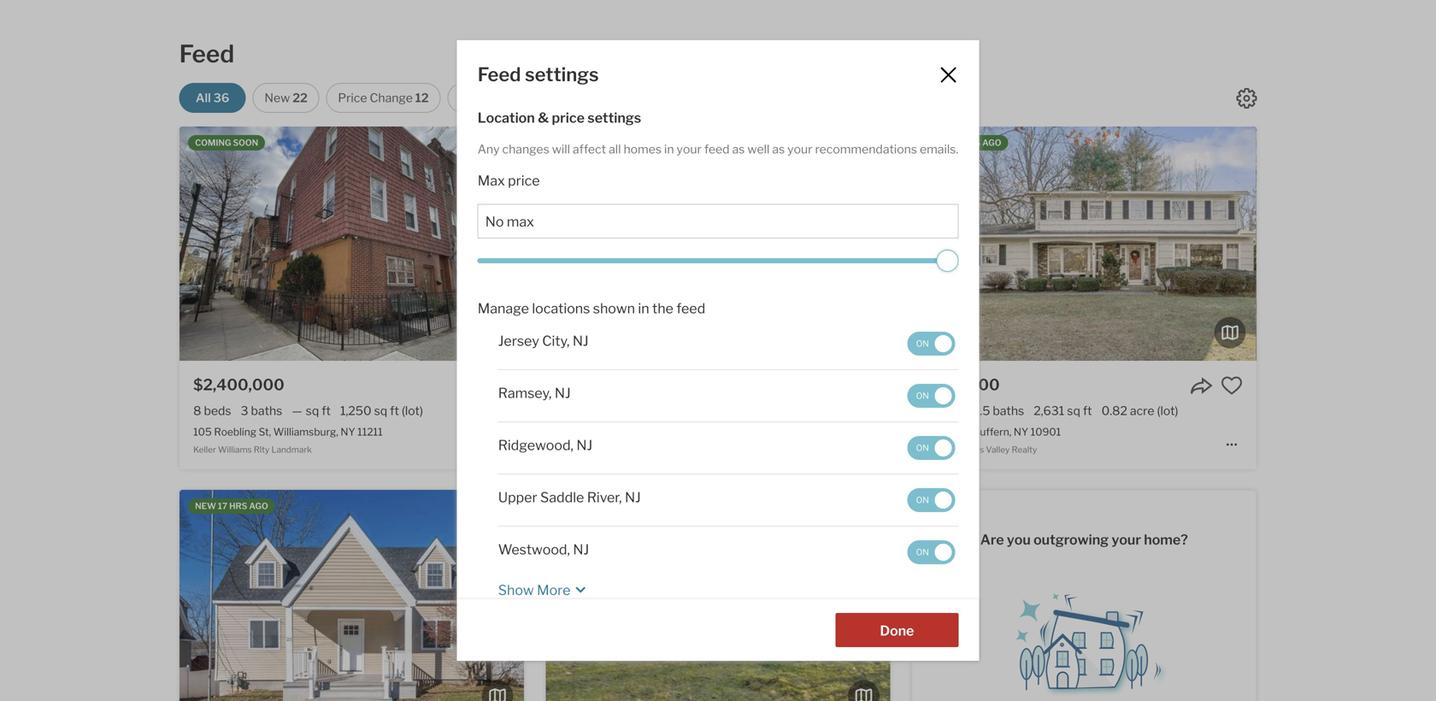 Task type: vqa. For each thing, say whether or not it's contained in the screenshot.
Photo of 7 Yorkshire Dr, Suffern, NY 10901
yes



Task type: locate. For each thing, give the bounding box(es) containing it.
1 vertical spatial price
[[508, 172, 540, 189]]

2 photo of 23 wilkin ave, middletown, ny 10940 image from the left
[[524, 490, 869, 701]]

1 photo of 23 wilkin ave, middletown, ny 10940 image from the left
[[180, 490, 524, 701]]

3 sq from the left
[[1067, 404, 1081, 418]]

ago
[[616, 138, 635, 148], [982, 138, 1002, 148], [249, 501, 268, 511], [604, 501, 623, 511]]

2 horizontal spatial ft
[[1083, 404, 1092, 418]]

ny down 2.5 baths
[[1014, 426, 1029, 438]]

0 vertical spatial in
[[664, 142, 674, 156]]

saddle
[[540, 489, 584, 505]]

ramsey, nj
[[498, 385, 571, 401]]

1 ny from the left
[[341, 426, 355, 438]]

0.82
[[1102, 404, 1128, 418]]

williams down roebling
[[218, 444, 252, 455]]

0 horizontal spatial 1
[[584, 501, 588, 511]]

1 sq from the left
[[306, 404, 319, 418]]

$2,400,000
[[193, 375, 284, 394]]

0 vertical spatial feed
[[704, 142, 730, 156]]

2 suffern, from the left
[[974, 426, 1012, 438]]

baths right 2.5
[[993, 404, 1024, 418]]

photo of 36 hampshire hill rd, upper saddle river, nj 07458 image
[[546, 490, 890, 701], [890, 490, 1235, 701]]

changes
[[502, 142, 550, 156]]

1 horizontal spatial 3
[[950, 138, 956, 148]]

done
[[880, 622, 914, 639]]

1 vertical spatial feed
[[677, 300, 706, 317]]

realty
[[588, 444, 613, 455], [1012, 444, 1037, 455]]

1 horizontal spatial baths
[[993, 404, 1024, 418]]

williams
[[218, 444, 252, 455], [950, 444, 984, 455]]

keller inside 105 roebling st, williamsburg, ny 11211 keller williams rlty landmark
[[193, 444, 216, 455]]

ny inside 1 astri ct, suffern, ny 10901 keller williams valley realty
[[1014, 426, 1029, 438]]

Max price input text field
[[485, 213, 951, 230]]

done button
[[836, 613, 959, 647]]

0 horizontal spatial feed
[[179, 39, 234, 68]]

in
[[664, 142, 674, 156], [638, 300, 649, 317]]

sq
[[306, 404, 319, 418], [374, 404, 387, 418], [1067, 404, 1081, 418]]

jersey
[[498, 332, 539, 349]]

feed for feed
[[179, 39, 234, 68]]

1 baths from the left
[[251, 404, 282, 418]]

days
[[591, 138, 614, 148], [958, 138, 981, 148]]

new 22
[[265, 91, 308, 105]]

1 horizontal spatial in
[[664, 142, 674, 156]]

8 beds
[[193, 404, 231, 418]]

Max price slider range field
[[478, 249, 959, 272]]

recommendations
[[815, 142, 917, 156]]

1
[[926, 426, 930, 438], [584, 501, 588, 511]]

in left the
[[638, 300, 649, 317]]

in right homes
[[664, 142, 674, 156]]

2 keller from the left
[[926, 444, 949, 455]]

2 10901 from the left
[[1031, 426, 1061, 438]]

2 as from the left
[[772, 142, 785, 156]]

ago right affect
[[616, 138, 635, 148]]

2 realty from the left
[[1012, 444, 1037, 455]]

0 horizontal spatial suffern,
[[630, 426, 668, 438]]

2 photo of 36 hampshire hill rd, upper saddle river, nj 07458 image from the left
[[890, 490, 1235, 701]]

1 horizontal spatial sq
[[374, 404, 387, 418]]

10901 down 2,631
[[1031, 426, 1061, 438]]

new for new 1 hr ago
[[561, 501, 582, 511]]

1 horizontal spatial (lot)
[[1157, 404, 1179, 418]]

baths up st,
[[251, 404, 282, 418]]

are
[[980, 531, 1004, 548]]

feed right the
[[677, 300, 706, 317]]

ft right 1,250
[[390, 404, 399, 418]]

1 horizontal spatial ny
[[670, 426, 685, 438]]

beds right 8
[[204, 404, 231, 418]]

2 (lot) from the left
[[1157, 404, 1179, 418]]

realty down yorkshire
[[588, 444, 613, 455]]

105 roebling st, williamsburg, ny 11211 keller williams rlty landmark
[[193, 426, 383, 455]]

new for new 3 days ago
[[927, 138, 949, 148]]

3
[[950, 138, 956, 148], [241, 404, 248, 418]]

keller down 105
[[193, 444, 216, 455]]

williams down ct,
[[950, 444, 984, 455]]

(lot) right acre
[[1157, 404, 1179, 418]]

beds right 4
[[936, 404, 963, 418]]

nj
[[573, 332, 589, 349], [555, 385, 571, 401], [577, 437, 593, 453], [625, 489, 641, 505], [573, 541, 589, 558]]

1 horizontal spatial realty
[[1012, 444, 1037, 455]]

1 photo of 36 hampshire hill rd, upper saddle river, nj 07458 image from the left
[[546, 490, 890, 701]]

ny for st,
[[341, 426, 355, 438]]

ny inside 105 roebling st, williamsburg, ny 11211 keller williams rlty landmark
[[341, 426, 355, 438]]

1 left astri
[[926, 426, 930, 438]]

suffern, inside 1 astri ct, suffern, ny 10901 keller williams valley realty
[[974, 426, 1012, 438]]

1 horizontal spatial days
[[958, 138, 981, 148]]

affect
[[573, 142, 606, 156]]

1 10901 from the left
[[687, 426, 718, 438]]

show more
[[498, 582, 571, 598]]

1 realty from the left
[[588, 444, 613, 455]]

1 horizontal spatial price
[[552, 109, 585, 126]]

1 photo of 105 roebling st, williamsburg, ny 11211 image from the left
[[180, 127, 524, 361]]

0 horizontal spatial as
[[732, 142, 745, 156]]

ny inside 7 yorkshire dr, suffern, ny 10901 rodeo realty inc
[[670, 426, 685, 438]]

10901 inside 1 astri ct, suffern, ny 10901 keller williams valley realty
[[1031, 426, 1061, 438]]

0 vertical spatial price
[[552, 109, 585, 126]]

your right homes
[[677, 142, 702, 156]]

ny left 11211
[[341, 426, 355, 438]]

keller down astri
[[926, 444, 949, 455]]

2 ny from the left
[[670, 426, 685, 438]]

0 horizontal spatial price
[[508, 172, 540, 189]]

realty inside 1 astri ct, suffern, ny 10901 keller williams valley realty
[[1012, 444, 1037, 455]]

manage locations shown in the feed
[[478, 300, 706, 317]]

0 horizontal spatial baths
[[251, 404, 282, 418]]

sq right 2,631
[[1067, 404, 1081, 418]]

inc
[[615, 444, 627, 455]]

nj for westwood, nj
[[573, 541, 589, 558]]

1 horizontal spatial beds
[[936, 404, 963, 418]]

baths
[[251, 404, 282, 418], [993, 404, 1024, 418]]

suffern, right the dr,
[[630, 426, 668, 438]]

feed up location
[[478, 63, 521, 86]]

1 suffern, from the left
[[630, 426, 668, 438]]

ago for new 3 days ago
[[982, 138, 1002, 148]]

0 horizontal spatial in
[[638, 300, 649, 317]]

ago right hrs
[[249, 501, 268, 511]]

as left well
[[732, 142, 745, 156]]

photo of 7 yorkshire dr, suffern, ny 10901 image
[[546, 127, 890, 361], [890, 127, 1235, 361]]

1 keller from the left
[[193, 444, 216, 455]]

1 horizontal spatial 1
[[926, 426, 930, 438]]

feed left well
[[704, 142, 730, 156]]

3 ny from the left
[[1014, 426, 1029, 438]]

roebling
[[214, 426, 257, 438]]

10901
[[687, 426, 718, 438], [1031, 426, 1061, 438]]

suffern, for ct,
[[974, 426, 1012, 438]]

max price
[[478, 172, 540, 189]]

ny right the dr,
[[670, 426, 685, 438]]

0 vertical spatial 3
[[950, 138, 956, 148]]

0 horizontal spatial sq
[[306, 404, 319, 418]]

new left 'hr'
[[561, 501, 582, 511]]

nj down new 1 hr ago
[[573, 541, 589, 558]]

your
[[677, 142, 702, 156], [788, 142, 813, 156], [1112, 531, 1141, 548]]

0 horizontal spatial 10901
[[687, 426, 718, 438]]

williams for roebling
[[218, 444, 252, 455]]

river,
[[587, 489, 622, 505]]

beds
[[204, 404, 231, 418], [936, 404, 963, 418]]

2 horizontal spatial ny
[[1014, 426, 1029, 438]]

10901 for dr,
[[687, 426, 718, 438]]

hrs
[[229, 501, 247, 511]]

days for $819,000
[[958, 138, 981, 148]]

2 baths from the left
[[993, 404, 1024, 418]]

suffern, inside 7 yorkshire dr, suffern, ny 10901 rodeo realty inc
[[630, 426, 668, 438]]

williams inside 105 roebling st, williamsburg, ny 11211 keller williams rlty landmark
[[218, 444, 252, 455]]

2 sq from the left
[[374, 404, 387, 418]]

settings up "new 2 days ago"
[[588, 109, 641, 126]]

All radio
[[179, 83, 246, 113]]

more
[[537, 582, 571, 598]]

(lot) right 1,250
[[402, 404, 423, 418]]

ridgewood, nj
[[498, 437, 593, 453]]

option group
[[179, 83, 893, 113]]

suffern, up valley
[[974, 426, 1012, 438]]

astri
[[933, 426, 956, 438]]

2 horizontal spatial sq
[[1067, 404, 1081, 418]]

ft left 0.82 on the bottom right
[[1083, 404, 1092, 418]]

feed up all
[[179, 39, 234, 68]]

Favorites radio
[[631, 83, 706, 113]]

1 left 'hr'
[[584, 501, 588, 511]]

ny for dr,
[[670, 426, 685, 438]]

all
[[609, 142, 621, 156]]

settings
[[525, 63, 599, 86], [588, 109, 641, 126]]

new right recommendations
[[927, 138, 949, 148]]

ridgewood,
[[498, 437, 574, 453]]

sq right —
[[306, 404, 319, 418]]

beds for 8 beds
[[204, 404, 231, 418]]

2 williams from the left
[[950, 444, 984, 455]]

photo of 1 astri ct, suffern, ny 10901 image
[[912, 127, 1257, 361], [1257, 127, 1436, 361]]

nj right "ramsey,"
[[555, 385, 571, 401]]

1 vertical spatial 3
[[241, 404, 248, 418]]

new left 17
[[195, 501, 216, 511]]

1 horizontal spatial feed
[[478, 63, 521, 86]]

Status Change radio
[[787, 83, 893, 113]]

17
[[218, 501, 227, 511]]

1 beds from the left
[[204, 404, 231, 418]]

1 horizontal spatial keller
[[926, 444, 949, 455]]

1 horizontal spatial suffern,
[[974, 426, 1012, 438]]

williams inside 1 astri ct, suffern, ny 10901 keller williams valley realty
[[950, 444, 984, 455]]

0 vertical spatial settings
[[525, 63, 599, 86]]

0 horizontal spatial ft
[[322, 404, 331, 418]]

nj for ridgewood, nj
[[577, 437, 593, 453]]

0 horizontal spatial keller
[[193, 444, 216, 455]]

0 horizontal spatial realty
[[588, 444, 613, 455]]

10901 inside 7 yorkshire dr, suffern, ny 10901 rodeo realty inc
[[687, 426, 718, 438]]

keller inside 1 astri ct, suffern, ny 10901 keller williams valley realty
[[926, 444, 949, 455]]

1 days from the left
[[591, 138, 614, 148]]

landmark
[[271, 444, 312, 455]]

1 ft from the left
[[322, 404, 331, 418]]

1 williams from the left
[[218, 444, 252, 455]]

new left 2
[[561, 138, 582, 148]]

ago for new 17 hrs ago
[[249, 501, 268, 511]]

2 beds from the left
[[936, 404, 963, 418]]

price right &
[[552, 109, 585, 126]]

feed
[[179, 39, 234, 68], [478, 63, 521, 86]]

suffern,
[[630, 426, 668, 438], [974, 426, 1012, 438]]

(lot)
[[402, 404, 423, 418], [1157, 404, 1179, 418]]

acre
[[1130, 404, 1155, 418]]

0 horizontal spatial williams
[[218, 444, 252, 455]]

new 2 days ago
[[561, 138, 635, 148]]

New radio
[[253, 83, 319, 113]]

location
[[478, 109, 535, 126]]

photo of 105 roebling st, williamsburg, ny 11211 image
[[180, 127, 524, 361], [524, 127, 869, 361]]

2 days from the left
[[958, 138, 981, 148]]

22
[[293, 91, 308, 105]]

36
[[213, 91, 229, 105]]

ago right 'hr'
[[604, 501, 623, 511]]

your left home? on the right bottom
[[1112, 531, 1141, 548]]

ago right emails.
[[982, 138, 1002, 148]]

1 photo of 7 yorkshire dr, suffern, ny 10901 image from the left
[[546, 127, 890, 361]]

hr
[[590, 501, 603, 511]]

price
[[552, 109, 585, 126], [508, 172, 540, 189]]

an image of a house image
[[999, 581, 1170, 697]]

photo of 23 wilkin ave, middletown, ny 10940 image
[[180, 490, 524, 701], [524, 490, 869, 701]]

nj right 7 at the left bottom of the page
[[577, 437, 593, 453]]

1 horizontal spatial ft
[[390, 404, 399, 418]]

your right well
[[788, 142, 813, 156]]

0 horizontal spatial days
[[591, 138, 614, 148]]

0 vertical spatial 1
[[926, 426, 930, 438]]

ft for 2,631 sq ft
[[1083, 404, 1092, 418]]

ft right —
[[322, 404, 331, 418]]

new
[[561, 138, 582, 148], [927, 138, 949, 148], [195, 501, 216, 511], [561, 501, 582, 511]]

0 horizontal spatial 3
[[241, 404, 248, 418]]

ny
[[341, 426, 355, 438], [670, 426, 685, 438], [1014, 426, 1029, 438]]

2 ft from the left
[[390, 404, 399, 418]]

1 horizontal spatial williams
[[950, 444, 984, 455]]

new 17 hrs ago
[[195, 501, 268, 511]]

0 horizontal spatial (lot)
[[402, 404, 423, 418]]

as right well
[[772, 142, 785, 156]]

option group containing all
[[179, 83, 893, 113]]

ramsey,
[[498, 385, 552, 401]]

sq up 11211
[[374, 404, 387, 418]]

ft
[[322, 404, 331, 418], [390, 404, 399, 418], [1083, 404, 1092, 418]]

realty inside 7 yorkshire dr, suffern, ny 10901 rodeo realty inc
[[588, 444, 613, 455]]

1 horizontal spatial as
[[772, 142, 785, 156]]

price down changes
[[508, 172, 540, 189]]

sq for 1,250
[[374, 404, 387, 418]]

city,
[[542, 332, 570, 349]]

nj right river,
[[625, 489, 641, 505]]

3 ft from the left
[[1083, 404, 1092, 418]]

1 horizontal spatial 10901
[[1031, 426, 1061, 438]]

0 horizontal spatial ny
[[341, 426, 355, 438]]

0 horizontal spatial beds
[[204, 404, 231, 418]]

max
[[478, 172, 505, 189]]

realty right valley
[[1012, 444, 1037, 455]]

10901 right the dr,
[[687, 426, 718, 438]]

2.5
[[973, 404, 990, 418]]

settings up location & price settings
[[525, 63, 599, 86]]



Task type: describe. For each thing, give the bounding box(es) containing it.
the
[[652, 300, 674, 317]]

2 photo of 105 roebling st, williamsburg, ny 11211 image from the left
[[524, 127, 869, 361]]

sq for 2,631
[[1067, 404, 1081, 418]]

new for new 17 hrs ago
[[195, 501, 216, 511]]

favorite button checkbox
[[488, 375, 511, 397]]

westwood,
[[498, 541, 570, 558]]

8
[[193, 404, 201, 418]]

favorite button image
[[488, 375, 511, 397]]

3 baths
[[241, 404, 282, 418]]

10901 for ct,
[[1031, 426, 1061, 438]]

show more link
[[498, 574, 591, 600]]

1 vertical spatial settings
[[588, 109, 641, 126]]

rlty
[[254, 444, 270, 455]]

new 3 days ago
[[927, 138, 1002, 148]]

yorkshire
[[568, 426, 613, 438]]

upper
[[498, 489, 537, 505]]

shown
[[593, 300, 635, 317]]

4 beds
[[926, 404, 963, 418]]

nj right city,
[[573, 332, 589, 349]]

Price Change radio
[[326, 83, 441, 113]]

1 vertical spatial in
[[638, 300, 649, 317]]

all 36
[[196, 91, 229, 105]]

7
[[559, 426, 566, 438]]

$819,000
[[926, 375, 1000, 394]]

location & price settings
[[478, 109, 641, 126]]

1 inside 1 astri ct, suffern, ny 10901 keller williams valley realty
[[926, 426, 930, 438]]

ago for new 1 hr ago
[[604, 501, 623, 511]]

favorite button checkbox
[[1221, 375, 1243, 397]]

new
[[265, 91, 290, 105]]

any
[[478, 142, 500, 156]]

upper saddle river, nj
[[498, 489, 641, 505]]

emails.
[[920, 142, 959, 156]]

2 photo of 7 yorkshire dr, suffern, ny 10901 image from the left
[[890, 127, 1235, 361]]

ny for ct,
[[1014, 426, 1029, 438]]

baths for 3 baths
[[251, 404, 282, 418]]

1 astri ct, suffern, ny 10901 keller williams valley realty
[[926, 426, 1061, 455]]

price
[[338, 91, 367, 105]]

keller for 105
[[193, 444, 216, 455]]

4
[[926, 404, 933, 418]]

new 1 hr ago
[[561, 501, 623, 511]]

favorite button image
[[1221, 375, 1243, 397]]

rodeo
[[559, 444, 586, 455]]

2,631
[[1034, 404, 1065, 418]]

homes
[[624, 142, 662, 156]]

1 (lot) from the left
[[402, 404, 423, 418]]

suffern, for dr,
[[630, 426, 668, 438]]

you
[[1007, 531, 1031, 548]]

soon
[[233, 138, 258, 148]]

price change 12
[[338, 91, 429, 105]]

ft for 1,250 sq ft (lot)
[[390, 404, 399, 418]]

sq for —
[[306, 404, 319, 418]]

keller for 1
[[926, 444, 949, 455]]

change
[[370, 91, 413, 105]]

outgrowing
[[1034, 531, 1109, 548]]

2
[[584, 138, 590, 148]]

ago for new 2 days ago
[[616, 138, 635, 148]]

baths for 2.5 baths
[[993, 404, 1024, 418]]

2.5 baths
[[973, 404, 1024, 418]]

&
[[538, 109, 549, 126]]

12
[[415, 91, 429, 105]]

Sold radio
[[713, 83, 780, 113]]

home?
[[1144, 531, 1188, 548]]

locations
[[532, 300, 590, 317]]

nj for ramsey, nj
[[555, 385, 571, 401]]

beds for 4 beds
[[936, 404, 963, 418]]

1 as from the left
[[732, 142, 745, 156]]

coming soon
[[195, 138, 258, 148]]

0.82 acre (lot)
[[1102, 404, 1179, 418]]

all
[[196, 91, 211, 105]]

show
[[498, 582, 534, 598]]

williamsburg,
[[273, 426, 338, 438]]

— sq ft
[[292, 404, 331, 418]]

2,631 sq ft
[[1034, 404, 1092, 418]]

1 vertical spatial 1
[[584, 501, 588, 511]]

are you outgrowing your home?
[[980, 531, 1188, 548]]

—
[[292, 404, 302, 418]]

1,250 sq ft (lot)
[[340, 404, 423, 418]]

2 photo of 1 astri ct, suffern, ny 10901 image from the left
[[1257, 127, 1436, 361]]

ft for — sq ft
[[322, 404, 331, 418]]

will
[[552, 142, 570, 156]]

Insights radio
[[556, 83, 624, 113]]

$699,000
[[559, 375, 637, 394]]

jersey city, nj
[[498, 332, 589, 349]]

williams for astri
[[950, 444, 984, 455]]

coming
[[195, 138, 231, 148]]

0 horizontal spatial your
[[677, 142, 702, 156]]

7 yorkshire dr, suffern, ny 10901 rodeo realty inc
[[559, 426, 718, 455]]

feed settings
[[478, 63, 599, 86]]

feed for feed settings
[[478, 63, 521, 86]]

1,250
[[340, 404, 372, 418]]

11211
[[358, 426, 383, 438]]

valley
[[986, 444, 1010, 455]]

days for $699,000
[[591, 138, 614, 148]]

well
[[748, 142, 770, 156]]

st,
[[259, 426, 271, 438]]

Open House radio
[[447, 83, 549, 113]]

westwood, nj
[[498, 541, 589, 558]]

1 photo of 1 astri ct, suffern, ny 10901 image from the left
[[912, 127, 1257, 361]]

105
[[193, 426, 212, 438]]

manage
[[478, 300, 529, 317]]

new for new 2 days ago
[[561, 138, 582, 148]]

2 horizontal spatial your
[[1112, 531, 1141, 548]]

1 horizontal spatial your
[[788, 142, 813, 156]]

dr,
[[615, 426, 628, 438]]

any changes will affect all homes in your feed as well as your recommendations emails.
[[478, 142, 959, 156]]



